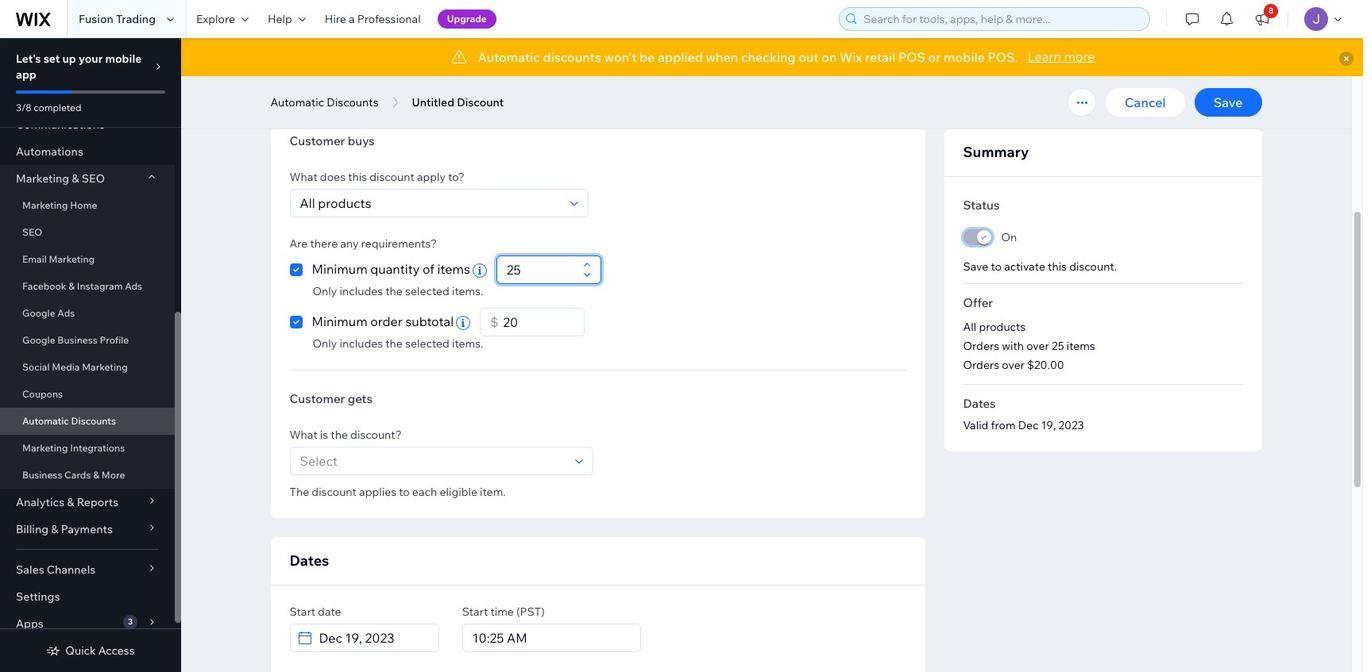 Task type: vqa. For each thing, say whether or not it's contained in the screenshot.
left items
yes



Task type: locate. For each thing, give the bounding box(es) containing it.
offer up all
[[963, 296, 993, 311]]

dates up 'valid'
[[963, 396, 996, 412]]

1 minimum from the top
[[312, 261, 368, 277]]

1 vertical spatial includes
[[340, 337, 383, 351]]

ads up google business profile
[[57, 307, 75, 319]]

cancel
[[1125, 95, 1166, 110]]

selected
[[405, 284, 450, 299], [405, 337, 450, 351]]

0 vertical spatial dates
[[963, 396, 996, 412]]

1 vertical spatial save
[[963, 260, 989, 274]]

over down with
[[1002, 358, 1025, 373]]

social
[[22, 362, 50, 373]]

0 vertical spatial to
[[991, 260, 1002, 274]]

1 vertical spatial ads
[[57, 307, 75, 319]]

pos.
[[988, 49, 1018, 65]]

1 horizontal spatial dates
[[963, 396, 996, 412]]

0 horizontal spatial ads
[[57, 307, 75, 319]]

& for instagram
[[69, 280, 75, 292]]

1 vertical spatial orders
[[963, 358, 1000, 373]]

1 horizontal spatial automatic discounts
[[271, 95, 379, 110]]

0 text field
[[502, 257, 578, 284], [498, 309, 579, 336]]

0 vertical spatial selected
[[405, 284, 450, 299]]

1 select field from the top
[[295, 190, 565, 217]]

0 vertical spatial over
[[1027, 339, 1049, 354]]

is
[[320, 428, 328, 443]]

offer for customer buys
[[290, 79, 326, 97]]

hire a professional
[[325, 12, 421, 26]]

marketing inside dropdown button
[[16, 172, 69, 186]]

automatic up discount
[[478, 49, 540, 65]]

google business profile link
[[0, 327, 175, 354]]

0 horizontal spatial dates
[[290, 552, 329, 570]]

2 selected from the top
[[405, 337, 450, 351]]

0 horizontal spatial items
[[437, 261, 470, 277]]

2 horizontal spatial automatic
[[478, 49, 540, 65]]

0 horizontal spatial over
[[1002, 358, 1025, 373]]

only includes the selected items. down order
[[313, 337, 483, 351]]

0 horizontal spatial start
[[290, 605, 315, 620]]

marketing & seo
[[16, 172, 105, 186]]

what
[[290, 170, 318, 184], [290, 428, 318, 443]]

communications
[[16, 118, 105, 132]]

google business profile
[[22, 334, 129, 346]]

marketing & seo button
[[0, 165, 175, 192]]

only
[[313, 284, 337, 299], [313, 337, 337, 351]]

business up the social media marketing
[[57, 334, 98, 346]]

0 vertical spatial automatic discounts
[[271, 95, 379, 110]]

0 horizontal spatial mobile
[[105, 52, 142, 66]]

google up social
[[22, 334, 55, 346]]

analytics & reports button
[[0, 489, 175, 516]]

dates for dates valid from dec 19, 2023
[[963, 396, 996, 412]]

selected down of on the left top
[[405, 284, 450, 299]]

0 vertical spatial items
[[437, 261, 470, 277]]

ads right instagram
[[125, 280, 142, 292]]

automatic discounts inside button
[[271, 95, 379, 110]]

$
[[490, 315, 498, 331]]

1 vertical spatial google
[[22, 334, 55, 346]]

includes up minimum order subtotal checkbox
[[340, 284, 383, 299]]

upgrade button
[[437, 10, 496, 29]]

discounts inside the sidebar element
[[71, 416, 116, 427]]

0 vertical spatial orders
[[963, 339, 1000, 354]]

customer up is
[[290, 392, 345, 407]]

save
[[1214, 95, 1243, 110], [963, 260, 989, 274]]

0 vertical spatial only
[[313, 284, 337, 299]]

this right activate
[[1048, 260, 1067, 274]]

0 vertical spatial customer
[[290, 133, 345, 149]]

2 start from the left
[[462, 605, 488, 620]]

select field up "each"
[[295, 448, 570, 475]]

discounts up buys
[[327, 95, 379, 110]]

2 only from the top
[[313, 337, 337, 351]]

1 vertical spatial discounts
[[71, 416, 116, 427]]

1 horizontal spatial save
[[1214, 95, 1243, 110]]

1 horizontal spatial mobile
[[944, 49, 985, 65]]

email marketing link
[[0, 246, 175, 273]]

items right 25
[[1067, 339, 1096, 354]]

discount right the the
[[312, 485, 357, 500]]

trading
[[116, 12, 156, 26]]

seo down automations link
[[82, 172, 105, 186]]

automatic discounts
[[271, 95, 379, 110], [22, 416, 116, 427]]

mobile right or
[[944, 49, 985, 65]]

includes for order
[[340, 337, 383, 351]]

seo link
[[0, 219, 175, 246]]

google down the facebook
[[22, 307, 55, 319]]

pos
[[899, 49, 926, 65]]

1 vertical spatial business
[[22, 470, 62, 481]]

fusion trading
[[79, 12, 156, 26]]

retail
[[865, 49, 896, 65]]

up
[[62, 52, 76, 66]]

facebook & instagram ads
[[22, 280, 142, 292]]

1 includes from the top
[[340, 284, 383, 299]]

sidebar element
[[0, 0, 181, 673]]

0 vertical spatial the
[[386, 284, 403, 299]]

0 horizontal spatial to
[[399, 485, 410, 500]]

0 vertical spatial includes
[[340, 284, 383, 299]]

dates up start date
[[290, 552, 329, 570]]

2 minimum from the top
[[312, 314, 368, 330]]

what left is
[[290, 428, 318, 443]]

only includes the selected items. for order
[[313, 337, 483, 351]]

items. up subtotal
[[452, 284, 483, 299]]

0 horizontal spatial discounts
[[71, 416, 116, 427]]

1 horizontal spatial ads
[[125, 280, 142, 292]]

the
[[386, 284, 403, 299], [386, 337, 403, 351], [331, 428, 348, 443]]

untitled
[[412, 95, 455, 110]]

1 vertical spatial minimum
[[312, 314, 368, 330]]

dates
[[963, 396, 996, 412], [290, 552, 329, 570]]

2 only includes the selected items. from the top
[[313, 337, 483, 351]]

automatic discounts for automatic discounts link
[[22, 416, 116, 427]]

alert
[[181, 38, 1363, 76]]

1 what from the top
[[290, 170, 318, 184]]

None field
[[468, 625, 636, 652]]

professional
[[357, 12, 421, 26]]

items. for minimum quantity of items
[[452, 284, 483, 299]]

1 vertical spatial the
[[386, 337, 403, 351]]

discounts up integrations
[[71, 416, 116, 427]]

19,
[[1041, 419, 1056, 433]]

start left date
[[290, 605, 315, 620]]

& up home
[[72, 172, 79, 186]]

learn more link
[[1028, 47, 1095, 66]]

1 vertical spatial customer
[[290, 392, 345, 407]]

1 horizontal spatial start
[[462, 605, 488, 620]]

marketing down automations
[[16, 172, 69, 186]]

mobile right the your
[[105, 52, 142, 66]]

2 items. from the top
[[452, 337, 483, 351]]

items.
[[452, 284, 483, 299], [452, 337, 483, 351]]

0 vertical spatial business
[[57, 334, 98, 346]]

0 vertical spatial minimum
[[312, 261, 368, 277]]

discount.
[[1070, 260, 1117, 274]]

minimum inside checkbox
[[312, 314, 368, 330]]

discount
[[370, 170, 415, 184], [312, 485, 357, 500]]

Minimum quantity of items checkbox
[[290, 256, 489, 284]]

includes
[[340, 284, 383, 299], [340, 337, 383, 351]]

1 start from the left
[[290, 605, 315, 620]]

& inside dropdown button
[[72, 172, 79, 186]]

0 vertical spatial select field
[[295, 190, 565, 217]]

to left activate
[[991, 260, 1002, 274]]

mobile inside alert
[[944, 49, 985, 65]]

0 vertical spatial ads
[[125, 280, 142, 292]]

0 vertical spatial seo
[[82, 172, 105, 186]]

discount left apply
[[370, 170, 415, 184]]

0 vertical spatial google
[[22, 307, 55, 319]]

minimum inside checkbox
[[312, 261, 368, 277]]

select field for discount
[[295, 190, 565, 217]]

automatic discounts up marketing integrations
[[22, 416, 116, 427]]

1 vertical spatial offer
[[963, 296, 993, 311]]

automatic up customer buys
[[271, 95, 324, 110]]

discounts for automatic discounts button
[[327, 95, 379, 110]]

seo up email
[[22, 226, 42, 238]]

0 vertical spatial only includes the selected items.
[[313, 284, 483, 299]]

facebook & instagram ads link
[[0, 273, 175, 300]]

customer for customer gets
[[290, 392, 345, 407]]

2 what from the top
[[290, 428, 318, 443]]

2 select field from the top
[[295, 448, 570, 475]]

customer down automatic discounts button
[[290, 133, 345, 149]]

0 vertical spatial what
[[290, 170, 318, 184]]

1 horizontal spatial over
[[1027, 339, 1049, 354]]

marketing up business cards & more
[[22, 443, 68, 454]]

business up analytics
[[22, 470, 62, 481]]

only includes the selected items.
[[313, 284, 483, 299], [313, 337, 483, 351]]

fusion
[[79, 12, 113, 26]]

google for google ads
[[22, 307, 55, 319]]

when
[[706, 49, 738, 65]]

only includes the selected items. down quantity
[[313, 284, 483, 299]]

items. down subtotal
[[452, 337, 483, 351]]

app
[[16, 68, 36, 82]]

instagram
[[77, 280, 123, 292]]

what is the discount?
[[290, 428, 402, 443]]

Select field
[[295, 190, 565, 217], [295, 448, 570, 475]]

billing & payments
[[16, 523, 113, 537]]

0 horizontal spatial automatic
[[22, 416, 69, 427]]

1 vertical spatial to
[[399, 485, 410, 500]]

automatic discounts for automatic discounts button
[[271, 95, 379, 110]]

minimum left order
[[312, 314, 368, 330]]

sales channels
[[16, 563, 96, 578]]

to left "each"
[[399, 485, 410, 500]]

social media marketing
[[22, 362, 128, 373]]

items inside all products orders with over 25 items orders over $20.00
[[1067, 339, 1096, 354]]

& inside popup button
[[51, 523, 58, 537]]

quick access
[[65, 644, 135, 659]]

0 vertical spatial discounts
[[327, 95, 379, 110]]

marketing for &
[[16, 172, 69, 186]]

dates inside dates valid from dec 19, 2023
[[963, 396, 996, 412]]

items. for minimum order subtotal
[[452, 337, 483, 351]]

marketing integrations
[[22, 443, 125, 454]]

the down quantity
[[386, 284, 403, 299]]

1 horizontal spatial offer
[[963, 296, 993, 311]]

communications button
[[0, 111, 175, 138]]

1 horizontal spatial discounts
[[327, 95, 379, 110]]

discounts inside button
[[327, 95, 379, 110]]

mobile
[[944, 49, 985, 65], [105, 52, 142, 66]]

applies
[[359, 485, 397, 500]]

0 horizontal spatial seo
[[22, 226, 42, 238]]

automatic discounts inside the sidebar element
[[22, 416, 116, 427]]

1 horizontal spatial to
[[991, 260, 1002, 274]]

ads
[[125, 280, 142, 292], [57, 307, 75, 319]]

1 vertical spatial automatic
[[271, 95, 324, 110]]

start left time
[[462, 605, 488, 620]]

what left does
[[290, 170, 318, 184]]

marketing down marketing & seo
[[22, 199, 68, 211]]

dates valid from dec 19, 2023
[[963, 396, 1084, 433]]

1 vertical spatial only includes the selected items.
[[313, 337, 483, 351]]

& right billing
[[51, 523, 58, 537]]

minimum order subtotal
[[312, 314, 454, 330]]

more
[[101, 470, 125, 481]]

only down there
[[313, 284, 337, 299]]

0 horizontal spatial automatic discounts
[[22, 416, 116, 427]]

reports
[[77, 496, 119, 510]]

1 vertical spatial what
[[290, 428, 318, 443]]

billing & payments button
[[0, 516, 175, 543]]

automatic down the coupons
[[22, 416, 69, 427]]

1 horizontal spatial this
[[1048, 260, 1067, 274]]

what for what does this discount apply to?
[[290, 170, 318, 184]]

1 horizontal spatial items
[[1067, 339, 1096, 354]]

only for minimum quantity of items
[[313, 284, 337, 299]]

3/8 completed
[[16, 102, 81, 114]]

items right of on the left top
[[437, 261, 470, 277]]

over left 25
[[1027, 339, 1049, 354]]

payments
[[61, 523, 113, 537]]

items inside checkbox
[[437, 261, 470, 277]]

8 button
[[1245, 0, 1280, 38]]

2 vertical spatial automatic
[[22, 416, 69, 427]]

save for save
[[1214, 95, 1243, 110]]

1 vertical spatial selected
[[405, 337, 450, 351]]

2 includes from the top
[[340, 337, 383, 351]]

the down order
[[386, 337, 403, 351]]

minimum for minimum quantity of items
[[312, 261, 368, 277]]

minimum down any
[[312, 261, 368, 277]]

marketing
[[16, 172, 69, 186], [22, 199, 68, 211], [49, 253, 95, 265], [82, 362, 128, 373], [22, 443, 68, 454]]

all products orders with over 25 items orders over $20.00
[[963, 320, 1096, 373]]

1 vertical spatial select field
[[295, 448, 570, 475]]

automatic discounts up customer buys
[[271, 95, 379, 110]]

discounts
[[543, 49, 601, 65]]

1 vertical spatial 0 text field
[[498, 309, 579, 336]]

1 vertical spatial automatic discounts
[[22, 416, 116, 427]]

& inside 'dropdown button'
[[67, 496, 74, 510]]

1 customer from the top
[[290, 133, 345, 149]]

selected down subtotal
[[405, 337, 450, 351]]

1 google from the top
[[22, 307, 55, 319]]

google ads
[[22, 307, 75, 319]]

0 vertical spatial this
[[348, 170, 367, 184]]

save inside button
[[1214, 95, 1243, 110]]

select field down apply
[[295, 190, 565, 217]]

& left reports in the bottom of the page
[[67, 496, 74, 510]]

1 vertical spatial only
[[313, 337, 337, 351]]

a
[[349, 12, 355, 26]]

automatic inside automatic discounts link
[[22, 416, 69, 427]]

1 only includes the selected items. from the top
[[313, 284, 483, 299]]

explore
[[196, 12, 235, 26]]

0 vertical spatial offer
[[290, 79, 326, 97]]

2 customer from the top
[[290, 392, 345, 407]]

only includes the selected items. for quantity
[[313, 284, 483, 299]]

1 horizontal spatial automatic
[[271, 95, 324, 110]]

includes down minimum order subtotal
[[340, 337, 383, 351]]

2 google from the top
[[22, 334, 55, 346]]

0 vertical spatial items.
[[452, 284, 483, 299]]

marketing up facebook & instagram ads
[[49, 253, 95, 265]]

& for seo
[[72, 172, 79, 186]]

1 vertical spatial seo
[[22, 226, 42, 238]]

are
[[290, 237, 308, 251]]

this right does
[[348, 170, 367, 184]]

1 horizontal spatial discount
[[370, 170, 415, 184]]

1 only from the top
[[313, 284, 337, 299]]

1 vertical spatial items
[[1067, 339, 1096, 354]]

learn
[[1028, 48, 1061, 64]]

automatic
[[478, 49, 540, 65], [271, 95, 324, 110], [22, 416, 69, 427]]

quick
[[65, 644, 96, 659]]

only up customer gets
[[313, 337, 337, 351]]

0 horizontal spatial save
[[963, 260, 989, 274]]

each
[[412, 485, 437, 500]]

customer
[[290, 133, 345, 149], [290, 392, 345, 407]]

business cards & more link
[[0, 462, 175, 489]]

valid
[[963, 419, 989, 433]]

1 vertical spatial discount
[[312, 485, 357, 500]]

upgrade
[[447, 13, 487, 25]]

1 vertical spatial dates
[[290, 552, 329, 570]]

1 items. from the top
[[452, 284, 483, 299]]

save for save to activate this discount.
[[963, 260, 989, 274]]

1 horizontal spatial seo
[[82, 172, 105, 186]]

mobile inside let's set up your mobile app
[[105, 52, 142, 66]]

0 horizontal spatial offer
[[290, 79, 326, 97]]

google ads link
[[0, 300, 175, 327]]

automatic inside automatic discounts button
[[271, 95, 324, 110]]

marketing for integrations
[[22, 443, 68, 454]]

0 vertical spatial save
[[1214, 95, 1243, 110]]

1 selected from the top
[[405, 284, 450, 299]]

discounts for automatic discounts link
[[71, 416, 116, 427]]

customer buys
[[290, 133, 375, 149]]

offer up customer buys
[[290, 79, 326, 97]]

the right is
[[331, 428, 348, 443]]

& right the facebook
[[69, 280, 75, 292]]

are there any requirements?
[[290, 237, 437, 251]]

1 vertical spatial items.
[[452, 337, 483, 351]]



Task type: describe. For each thing, give the bounding box(es) containing it.
25
[[1052, 339, 1064, 354]]

the for quantity
[[386, 284, 403, 299]]

Minimum order subtotal checkbox
[[290, 308, 473, 337]]

only for minimum order subtotal
[[313, 337, 337, 351]]

marketing home link
[[0, 192, 175, 219]]

wix
[[840, 49, 862, 65]]

hire a professional link
[[315, 0, 430, 38]]

quantity
[[370, 261, 420, 277]]

offer for all products
[[963, 296, 993, 311]]

& for reports
[[67, 496, 74, 510]]

marketing inside 'link'
[[49, 253, 95, 265]]

requirements?
[[361, 237, 437, 251]]

cards
[[64, 470, 91, 481]]

automatic discounts link
[[0, 408, 175, 435]]

dec
[[1018, 419, 1039, 433]]

analytics & reports
[[16, 496, 119, 510]]

1 orders from the top
[[963, 339, 1000, 354]]

item.
[[480, 485, 506, 500]]

automations
[[16, 145, 83, 159]]

automations link
[[0, 138, 175, 165]]

out
[[799, 49, 819, 65]]

minimum quantity of items
[[312, 261, 470, 277]]

checking
[[741, 49, 796, 65]]

start for start date
[[290, 605, 315, 620]]

applied
[[658, 49, 703, 65]]

cancel button
[[1106, 88, 1185, 117]]

any
[[340, 237, 359, 251]]

dates for dates
[[290, 552, 329, 570]]

1 vertical spatial this
[[1048, 260, 1067, 274]]

order
[[370, 314, 403, 330]]

1 vertical spatial over
[[1002, 358, 1025, 373]]

2 orders from the top
[[963, 358, 1000, 373]]

apps
[[16, 617, 44, 632]]

your
[[79, 52, 103, 66]]

sales
[[16, 563, 44, 578]]

start for start time (pst)
[[462, 605, 488, 620]]

the for order
[[386, 337, 403, 351]]

0 vertical spatial automatic
[[478, 49, 540, 65]]

integrations
[[70, 443, 125, 454]]

more
[[1064, 48, 1095, 64]]

untitled discount button
[[404, 91, 512, 114]]

save to activate this discount.
[[963, 260, 1117, 274]]

discount?
[[350, 428, 402, 443]]

start date
[[290, 605, 341, 620]]

sales channels button
[[0, 557, 175, 584]]

billing
[[16, 523, 49, 537]]

automatic for automatic discounts button
[[271, 95, 324, 110]]

save button
[[1195, 88, 1262, 117]]

0 vertical spatial 0 text field
[[502, 257, 578, 284]]

status
[[963, 198, 1000, 213]]

access
[[98, 644, 135, 659]]

learn more
[[1028, 48, 1095, 64]]

automatic for automatic discounts link
[[22, 416, 69, 427]]

google for google business profile
[[22, 334, 55, 346]]

0 horizontal spatial discount
[[312, 485, 357, 500]]

gets
[[348, 392, 373, 407]]

marketing for home
[[22, 199, 68, 211]]

won't
[[604, 49, 637, 65]]

selected for subtotal
[[405, 337, 450, 351]]

0 vertical spatial discount
[[370, 170, 415, 184]]

2 vertical spatial the
[[331, 428, 348, 443]]

includes for quantity
[[340, 284, 383, 299]]

alert containing learn more
[[181, 38, 1363, 76]]

minimum for minimum order subtotal
[[312, 314, 368, 330]]

time
[[491, 605, 514, 620]]

subtotal
[[406, 314, 454, 330]]

products
[[979, 320, 1026, 334]]

automatic discounts button
[[263, 91, 387, 114]]

8
[[1269, 6, 1274, 16]]

0 horizontal spatial this
[[348, 170, 367, 184]]

on
[[1001, 230, 1017, 245]]

& left more
[[93, 470, 99, 481]]

automatic discounts won't be applied when checking out on wix retail pos or mobile pos.
[[478, 49, 1018, 65]]

business cards & more
[[22, 470, 125, 481]]

marketing integrations link
[[0, 435, 175, 462]]

what for what is the discount?
[[290, 428, 318, 443]]

profile
[[100, 334, 129, 346]]

customer gets
[[290, 392, 373, 407]]

be
[[640, 49, 655, 65]]

Search for tools, apps, help & more... field
[[859, 8, 1145, 30]]

start time (pst)
[[462, 605, 545, 620]]

coupons
[[22, 389, 63, 400]]

selected for of
[[405, 284, 450, 299]]

the discount applies to each eligible item.
[[290, 485, 506, 500]]

2023
[[1059, 419, 1084, 433]]

email marketing
[[22, 253, 95, 265]]

apply
[[417, 170, 446, 184]]

Dec 19, 2023 field
[[314, 625, 433, 652]]

seo inside dropdown button
[[82, 172, 105, 186]]

channels
[[47, 563, 96, 578]]

3
[[128, 617, 133, 628]]

select field for discount?
[[295, 448, 570, 475]]

discount
[[457, 95, 504, 110]]

let's set up your mobile app
[[16, 52, 142, 82]]

completed
[[34, 102, 81, 114]]

customer for customer buys
[[290, 133, 345, 149]]

marketing down profile
[[82, 362, 128, 373]]

there
[[310, 237, 338, 251]]

does
[[320, 170, 346, 184]]

eligible
[[440, 485, 477, 500]]

media
[[52, 362, 80, 373]]

analytics
[[16, 496, 65, 510]]

facebook
[[22, 280, 66, 292]]

all
[[963, 320, 977, 334]]

to?
[[448, 170, 465, 184]]

marketing home
[[22, 199, 97, 211]]

& for payments
[[51, 523, 58, 537]]

settings link
[[0, 584, 175, 611]]



